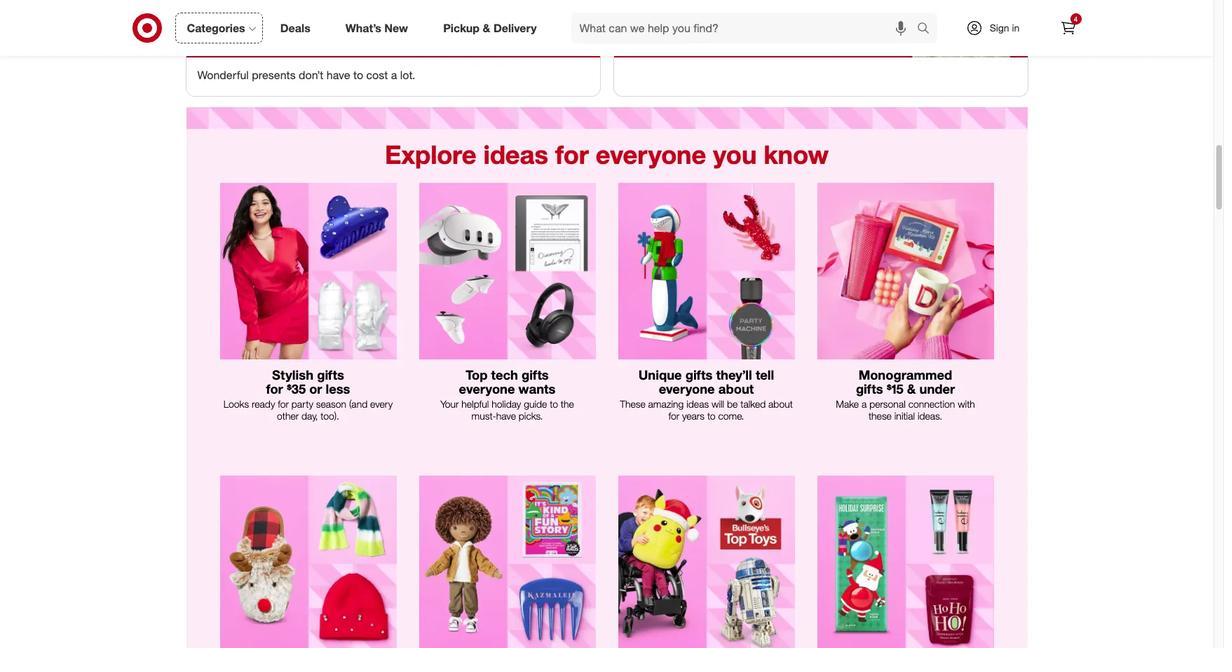 Task type: describe. For each thing, give the bounding box(es) containing it.
these
[[869, 410, 892, 422]]

delivery
[[494, 21, 537, 35]]

for inside these amazing ideas will be talked about for years to come.
[[668, 410, 679, 422]]

every
[[370, 399, 393, 410]]

search button
[[910, 13, 944, 46]]

sign in link
[[954, 13, 1041, 43]]

to for guide
[[550, 399, 558, 410]]

will
[[712, 399, 724, 410]]

explore ideas for everyone you know
[[385, 139, 829, 170]]

looks
[[223, 399, 249, 410]]

make a personal connection with these initial ideas.
[[836, 399, 975, 422]]

sign in
[[990, 22, 1020, 34]]

for for everyone
[[555, 139, 589, 170]]

monogrammed
[[859, 367, 952, 383]]

top tech gifts everyone wants
[[459, 367, 556, 397]]

& inside monogrammed gifts $15 & under
[[907, 381, 916, 397]]

$35
[[287, 381, 306, 397]]

4
[[1074, 15, 1078, 23]]

categories
[[187, 21, 245, 35]]

under
[[919, 381, 955, 397]]

season
[[316, 399, 346, 410]]

your
[[440, 399, 459, 410]]

tech
[[491, 367, 518, 383]]

deals link
[[268, 13, 328, 43]]

0 horizontal spatial ideas
[[483, 139, 548, 170]]

have inside wonderful presents don't have to cost a lot. link
[[327, 68, 350, 82]]

party
[[292, 399, 313, 410]]

be
[[727, 399, 738, 410]]

explore
[[385, 139, 476, 170]]

your helpful holiday guide to the must-have picks.
[[440, 399, 574, 422]]

new
[[384, 21, 408, 35]]

everyone inside the unique gifts they'll tell everyone about
[[659, 381, 715, 397]]

make
[[836, 399, 859, 410]]

everyone for wants
[[459, 381, 515, 397]]

helpful
[[462, 399, 489, 410]]

ideas inside these amazing ideas will be talked about for years to come.
[[687, 399, 709, 410]]

amazing
[[648, 399, 684, 410]]

unique gifts they'll tell everyone about
[[638, 367, 774, 397]]

$15
[[887, 381, 903, 397]]

to for have
[[353, 68, 363, 82]]

picks.
[[519, 410, 543, 422]]

top
[[466, 367, 488, 383]]

these
[[620, 399, 646, 410]]

connection
[[908, 399, 955, 410]]

cost
[[366, 68, 388, 82]]

ready
[[252, 399, 275, 410]]

other
[[277, 410, 299, 422]]

wonderful presents don't have to cost a lot.
[[197, 68, 415, 82]]

monogrammed gifts $15 & under
[[856, 367, 955, 397]]

ideas.
[[918, 410, 942, 422]]

wonderful
[[197, 68, 249, 82]]

gifts for stylish gifts for $35 or less
[[317, 367, 344, 383]]



Task type: locate. For each thing, give the bounding box(es) containing it.
a left the lot.
[[391, 68, 397, 82]]

pickup
[[443, 21, 480, 35]]

come.
[[718, 410, 744, 422]]

know
[[764, 139, 829, 170]]

or
[[309, 381, 322, 397]]

1 horizontal spatial a
[[862, 399, 867, 410]]

holiday
[[492, 399, 521, 410]]

the
[[561, 399, 574, 410]]

these amazing ideas will be talked about for years to come.
[[620, 399, 793, 422]]

gifts left the they'll
[[685, 367, 713, 383]]

sign
[[990, 22, 1009, 34]]

have right don't
[[327, 68, 350, 82]]

stylish gifts for $35 or less
[[266, 367, 350, 397]]

to
[[353, 68, 363, 82], [550, 399, 558, 410], [707, 410, 716, 422]]

talked
[[741, 399, 766, 410]]

gifts for unique gifts they'll tell everyone about
[[685, 367, 713, 383]]

what's
[[345, 21, 381, 35]]

about inside the unique gifts they'll tell everyone about
[[718, 381, 754, 397]]

0 vertical spatial ideas
[[483, 139, 548, 170]]

gifts
[[317, 367, 344, 383], [522, 367, 549, 383], [685, 367, 713, 383], [856, 381, 883, 397]]

1 vertical spatial ideas
[[687, 399, 709, 410]]

for for $35
[[266, 381, 283, 397]]

0 horizontal spatial have
[[327, 68, 350, 82]]

lot.
[[400, 68, 415, 82]]

& right pickup
[[483, 21, 490, 35]]

tell
[[756, 367, 774, 383]]

pickup & delivery link
[[431, 13, 554, 43]]

0 vertical spatial have
[[327, 68, 350, 82]]

about up be
[[718, 381, 754, 397]]

search
[[910, 22, 944, 36]]

0 vertical spatial a
[[391, 68, 397, 82]]

to left cost
[[353, 68, 363, 82]]

0 horizontal spatial to
[[353, 68, 363, 82]]

1 horizontal spatial ideas
[[687, 399, 709, 410]]

don't
[[299, 68, 323, 82]]

deals
[[280, 21, 310, 35]]

for inside "stylish gifts for $35 or less"
[[266, 381, 283, 397]]

have
[[327, 68, 350, 82], [496, 410, 516, 422]]

1 horizontal spatial &
[[907, 381, 916, 397]]

gifts for monogrammed gifts $15 & under
[[856, 381, 883, 397]]

have left picks.
[[496, 410, 516, 422]]

what's new link
[[334, 13, 426, 43]]

0 horizontal spatial about
[[718, 381, 754, 397]]

presents
[[252, 68, 296, 82]]

&
[[483, 21, 490, 35], [907, 381, 916, 397]]

about
[[718, 381, 754, 397], [768, 399, 793, 410]]

1 horizontal spatial to
[[550, 399, 558, 410]]

for inside looks ready for party season (and every other day, too).
[[278, 399, 289, 410]]

unique
[[638, 367, 682, 383]]

0 vertical spatial &
[[483, 21, 490, 35]]

to inside your helpful holiday guide to the must-have picks.
[[550, 399, 558, 410]]

less
[[326, 381, 350, 397]]

1 horizontal spatial about
[[768, 399, 793, 410]]

stylish
[[272, 367, 313, 383]]

1 vertical spatial a
[[862, 399, 867, 410]]

wonderful presents don't have to cost a lot. link
[[186, 0, 600, 96]]

too).
[[321, 410, 339, 422]]

about inside these amazing ideas will be talked about for years to come.
[[768, 399, 793, 410]]

& right the $15
[[907, 381, 916, 397]]

initial
[[894, 410, 915, 422]]

about right talked
[[768, 399, 793, 410]]

everyone for you
[[596, 139, 706, 170]]

0 horizontal spatial &
[[483, 21, 490, 35]]

must-
[[472, 410, 496, 422]]

personal
[[869, 399, 906, 410]]

a inside make a personal connection with these initial ideas.
[[862, 399, 867, 410]]

gifts up guide at left bottom
[[522, 367, 549, 383]]

to inside these amazing ideas will be talked about for years to come.
[[707, 410, 716, 422]]

2 horizontal spatial to
[[707, 410, 716, 422]]

1 vertical spatial have
[[496, 410, 516, 422]]

have inside your helpful holiday guide to the must-have picks.
[[496, 410, 516, 422]]

0 horizontal spatial a
[[391, 68, 397, 82]]

(and
[[349, 399, 368, 410]]

ideas
[[483, 139, 548, 170], [687, 399, 709, 410]]

a right make
[[862, 399, 867, 410]]

1 vertical spatial &
[[907, 381, 916, 397]]

4 link
[[1053, 13, 1084, 43]]

what's new
[[345, 21, 408, 35]]

everyone inside top tech gifts everyone wants
[[459, 381, 515, 397]]

pickup & delivery
[[443, 21, 537, 35]]

you
[[713, 139, 757, 170]]

they'll
[[716, 367, 752, 383]]

1 horizontal spatial have
[[496, 410, 516, 422]]

categories link
[[175, 13, 263, 43]]

day,
[[302, 410, 318, 422]]

gifts inside monogrammed gifts $15 & under
[[856, 381, 883, 397]]

What can we help you find? suggestions appear below search field
[[571, 13, 920, 43]]

years
[[682, 410, 705, 422]]

gifts up season
[[317, 367, 344, 383]]

to right years
[[707, 410, 716, 422]]

with
[[958, 399, 975, 410]]

for for party
[[278, 399, 289, 410]]

in
[[1012, 22, 1020, 34]]

gifts up the personal
[[856, 381, 883, 397]]

gifts inside top tech gifts everyone wants
[[522, 367, 549, 383]]

everyone
[[596, 139, 706, 170], [459, 381, 515, 397], [659, 381, 715, 397]]

0 vertical spatial about
[[718, 381, 754, 397]]

1 vertical spatial about
[[768, 399, 793, 410]]

guide
[[524, 399, 547, 410]]

looks ready for party season (and every other day, too).
[[223, 399, 393, 422]]

to left the
[[550, 399, 558, 410]]

wants
[[519, 381, 556, 397]]

a
[[391, 68, 397, 82], [862, 399, 867, 410]]

gifts inside "stylish gifts for $35 or less"
[[317, 367, 344, 383]]

gifts inside the unique gifts they'll tell everyone about
[[685, 367, 713, 383]]

for
[[555, 139, 589, 170], [266, 381, 283, 397], [278, 399, 289, 410], [668, 410, 679, 422]]



Task type: vqa. For each thing, say whether or not it's contained in the screenshot.
ship
no



